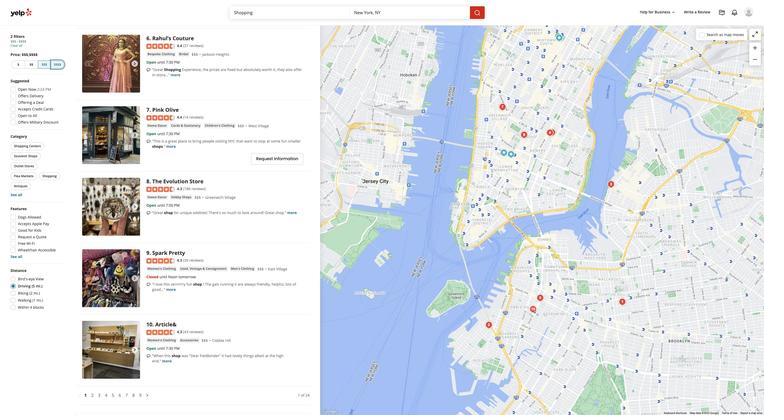 Task type: vqa. For each thing, say whether or not it's contained in the screenshot.


Task type: locate. For each thing, give the bounding box(es) containing it.
. left pink on the top of page
[[149, 107, 151, 114]]

group
[[750, 42, 761, 66], [9, 79, 65, 127], [9, 134, 65, 198], [9, 207, 65, 260]]

projects image
[[719, 9, 726, 16]]

for for business
[[649, 10, 654, 15]]

1 home decor from the top
[[148, 124, 167, 128]]

1 4.4 star rating image from the top
[[146, 44, 175, 49]]

1 vertical spatial home decor button
[[146, 195, 168, 200]]

1 for 1 of 24
[[298, 393, 300, 398]]

home decor link for pink
[[146, 123, 168, 129]]

0 vertical spatial home decor link
[[146, 123, 168, 129]]

the evolution store image
[[82, 178, 140, 236]]

page: 1 element
[[82, 392, 89, 400]]

of for terms of use
[[730, 412, 733, 415]]

shops inside hobby shops button
[[182, 195, 191, 200]]

shop
[[164, 210, 173, 215], [193, 282, 202, 287], [172, 354, 181, 359]]

2 see all from the top
[[11, 254, 22, 260]]

1 previous image from the top
[[84, 204, 91, 210]]

search
[[707, 32, 719, 37]]

previous image for 10
[[84, 347, 91, 354]]

"great up in-
[[152, 67, 163, 72]]

0 horizontal spatial request
[[18, 235, 32, 240]]

home decor button for the
[[146, 195, 168, 200]]

home decor for the
[[148, 195, 167, 200]]

clear
[[11, 43, 18, 48]]

until for evolution
[[157, 203, 165, 208]]

women's up closed
[[148, 267, 162, 271]]

& down (14
[[181, 124, 183, 128]]

0 horizontal spatial for
[[28, 228, 33, 233]]

village up much
[[225, 195, 236, 200]]

store..."
[[157, 72, 170, 77]]

2 16 speech v2 image from the top
[[146, 140, 151, 144]]

2 women's from the top
[[148, 338, 162, 343]]

4.3 star rating image
[[146, 187, 175, 192], [146, 259, 175, 264], [146, 330, 175, 336]]

a right write
[[695, 10, 697, 15]]

$$$ right the $$
[[42, 62, 47, 67]]

page: 5 element
[[112, 393, 114, 399]]

home decor up open until 7:00 pm
[[148, 195, 167, 200]]

2 vertical spatial 4.3
[[177, 330, 182, 335]]

3 open until 7:30 pm from the top
[[146, 346, 180, 351]]

cards up great
[[171, 124, 180, 128]]

1 vertical spatial women's clothing
[[148, 338, 176, 343]]

at inside "this is a great place to bring people visiting nyc that want to stop at some fun smaller shops ." more
[[267, 139, 270, 144]]

until left 7:00
[[157, 203, 165, 208]]

fi
[[32, 241, 35, 246]]

to left stop
[[254, 139, 257, 144]]

0 vertical spatial at
[[267, 139, 270, 144]]

4.3 star rating image up open until 7:00 pm
[[146, 187, 175, 192]]

page: 4 element
[[105, 393, 107, 399]]

pink olive image
[[498, 102, 508, 112], [82, 107, 140, 165]]

open for 6
[[146, 60, 156, 65]]

shops for hobby shops
[[182, 195, 191, 200]]

2 4.3 from the top
[[177, 258, 182, 263]]

1 open until 7:30 pm from the top
[[146, 60, 180, 65]]

souvenir shops
[[14, 154, 37, 159]]

5 slideshow element from the top
[[82, 322, 140, 379]]

village
[[258, 124, 269, 129], [225, 195, 236, 200], [276, 267, 287, 272]]

more link for pink olive
[[166, 144, 176, 149]]

1 vertical spatial see
[[11, 254, 17, 260]]

6 inside pagination navigation navigation
[[119, 393, 121, 399]]

the right !
[[205, 282, 211, 287]]

shortcuts
[[676, 412, 687, 415]]

at inside was "dear fieldbinder" it had lovely things albeit at the high end."
[[265, 354, 269, 359]]

4 down walking (1 mi.) at the bottom left of the page
[[30, 305, 32, 310]]

1 vertical spatial shops
[[182, 195, 191, 200]]

4.4 star rating image for rahul's
[[146, 44, 175, 49]]

decor
[[158, 124, 167, 128], [158, 195, 167, 200]]

offers military discount
[[18, 120, 59, 125]]

0 vertical spatial women's clothing
[[148, 267, 176, 271]]

shopping for shopping
[[42, 174, 57, 179]]

2 see all button from the top
[[11, 254, 22, 260]]

4.4 star rating image for pink
[[146, 115, 175, 121]]

1 vertical spatial shopping
[[14, 144, 28, 149]]

8 for 8
[[132, 393, 135, 399]]

0 vertical spatial home decor
[[148, 124, 167, 128]]

$$$ left '•'
[[11, 39, 16, 44]]

2 see from the top
[[11, 254, 17, 260]]

6 for 6 . rahul's couture
[[146, 35, 149, 42]]

4 16 speech v2 image from the top
[[146, 283, 151, 287]]

. left spark
[[149, 250, 151, 257]]

mi.) right (2
[[34, 291, 40, 296]]

open for 7
[[146, 131, 156, 136]]

all
[[33, 113, 37, 118]]

closed
[[146, 275, 159, 280]]

0 vertical spatial 7:30
[[166, 60, 173, 65]]

4.3 (186 reviews)
[[177, 187, 206, 192]]

2:23
[[37, 87, 44, 92]]

all for features
[[18, 254, 22, 260]]

1 see from the top
[[11, 193, 17, 198]]

more link for article&
[[162, 359, 172, 364]]

None search field
[[230, 6, 486, 19]]

1 "great from the top
[[152, 67, 163, 72]]

"great shopping
[[152, 67, 181, 72]]

1 offers from the top
[[18, 94, 29, 99]]

$$$$ inside 2 filters $$$ • $$$$ clear all
[[19, 39, 26, 44]]

women's clothing button
[[146, 267, 177, 272], [146, 338, 177, 343]]

2 horizontal spatial shopping
[[164, 67, 181, 72]]

16 speech v2 image for 7
[[146, 140, 151, 144]]

are left always
[[238, 282, 243, 287]]

2 vertical spatial shopping
[[42, 174, 57, 179]]

0 horizontal spatial 2
[[11, 34, 13, 39]]

shop left was
[[172, 354, 181, 359]]

$$$ left "cobble"
[[202, 338, 208, 343]]

1 horizontal spatial none field
[[354, 10, 466, 16]]

more down "great shopping
[[171, 72, 180, 77]]

0 horizontal spatial are
[[221, 67, 226, 72]]

see all button for category
[[11, 193, 22, 198]]

$$$ inside 2 filters $$$ • $$$$ clear all
[[11, 39, 16, 44]]

3 slideshow element from the top
[[82, 178, 140, 236]]

group containing category
[[9, 134, 65, 198]]

rahul's
[[152, 35, 171, 42]]

of left "use"
[[730, 412, 733, 415]]

2 next image from the top
[[132, 132, 138, 139]]

1 slideshow element from the top
[[82, 35, 140, 93]]

more for rahul's
[[171, 72, 180, 77]]

to
[[28, 113, 32, 118], [188, 139, 192, 144], [254, 139, 257, 144], [238, 210, 241, 215]]

experience, the prices are fixed but absolutely worth it, they also offer in-store..."
[[152, 67, 302, 77]]

of inside pagination navigation navigation
[[301, 393, 305, 398]]

0 horizontal spatial none field
[[234, 10, 346, 16]]

0 vertical spatial 4.3
[[177, 187, 182, 192]]

fun down tomorrow
[[187, 282, 192, 287]]

2 inside 2 filters $$$ • $$$$ clear all
[[11, 34, 13, 39]]

pm inside group
[[45, 87, 51, 92]]

next image for 8 . the evolution store
[[132, 204, 138, 210]]

none field near
[[354, 10, 466, 16]]

slideshow element
[[82, 35, 140, 93], [82, 107, 140, 165], [82, 178, 140, 236], [82, 250, 140, 308], [82, 322, 140, 379]]

1 vertical spatial 4.3
[[177, 258, 182, 263]]

0 vertical spatial previous image
[[84, 204, 91, 210]]

2 accepts from the top
[[18, 222, 31, 227]]

1 see all button from the top
[[11, 193, 22, 198]]

&
[[181, 124, 183, 128], [203, 267, 205, 271]]

0 vertical spatial see all
[[11, 193, 22, 198]]

1 vertical spatial 2
[[91, 393, 94, 399]]

$$$ for 9 . spark pretty
[[258, 267, 264, 272]]

1 vertical spatial 7
[[126, 393, 128, 399]]

clothing inside button
[[162, 52, 175, 56]]

. for 8
[[149, 178, 151, 185]]

offer
[[294, 67, 302, 72]]

1 horizontal spatial shops
[[182, 195, 191, 200]]

1 horizontal spatial the
[[270, 354, 275, 359]]

8 for 8 . the evolution store
[[146, 178, 149, 185]]

home decor button up "this
[[146, 123, 168, 129]]

None field
[[234, 10, 346, 16], [354, 10, 466, 16]]

shop down 7:00
[[164, 210, 173, 215]]

1 vertical spatial home decor link
[[146, 195, 168, 200]]

report a map error
[[741, 412, 763, 415]]

1 accepts from the top
[[18, 107, 31, 112]]

16 speech v2 image
[[146, 68, 151, 72], [146, 140, 151, 144], [146, 211, 151, 215], [146, 283, 151, 287]]

0 vertical spatial village
[[258, 124, 269, 129]]

bridal button
[[178, 52, 190, 57]]

shop left !
[[193, 282, 202, 287]]

1 4.4 from the top
[[177, 43, 182, 48]]

more link down "when this shop on the bottom of page
[[162, 359, 172, 364]]

1 vertical spatial previous image
[[84, 347, 91, 354]]

0 horizontal spatial shopping
[[14, 144, 28, 149]]

"when this shop
[[152, 354, 181, 359]]

1 4.3 star rating image from the top
[[146, 187, 175, 192]]

open down suggested
[[18, 87, 27, 92]]

(5
[[32, 284, 35, 289]]

offers for offers military discount
[[18, 120, 29, 125]]

a left deal on the top left
[[33, 100, 35, 105]]

used, vintage & consignment button
[[179, 267, 228, 272]]

0 vertical spatial 4.4
[[177, 43, 182, 48]]

1 women's clothing link from the top
[[146, 267, 177, 272]]

Near text field
[[354, 10, 466, 16]]

group containing suggested
[[9, 79, 65, 127]]

0 horizontal spatial next image
[[132, 347, 138, 354]]

7:30 up "great shopping
[[166, 60, 173, 65]]

1 vertical spatial of
[[301, 393, 305, 398]]

shopping
[[164, 67, 181, 72], [14, 144, 28, 149], [42, 174, 57, 179]]

4.3 left (186 at the left top of the page
[[177, 187, 182, 192]]

shops inside souvenir shops button
[[28, 154, 37, 159]]

1 decor from the top
[[158, 124, 167, 128]]

0 vertical spatial all
[[19, 43, 22, 48]]

2 women's clothing button from the top
[[146, 338, 177, 343]]

0 horizontal spatial of
[[293, 282, 296, 287]]

(186
[[183, 187, 191, 192]]

see all button down wheelchair
[[11, 254, 22, 260]]

1 7:30 from the top
[[166, 60, 173, 65]]

1 horizontal spatial of
[[301, 393, 305, 398]]

4 next image from the top
[[132, 276, 138, 282]]

page: 6 element
[[119, 393, 121, 399]]

2 vertical spatial mi.)
[[37, 298, 43, 303]]

0 horizontal spatial shops
[[28, 154, 37, 159]]

0 horizontal spatial $$$$
[[19, 39, 26, 44]]

9 inside pagination navigation navigation
[[139, 393, 142, 399]]

more for article&
[[162, 359, 172, 364]]

cockpit usa image
[[554, 33, 565, 43]]

for
[[649, 10, 654, 15], [174, 210, 179, 215], [28, 228, 33, 233]]

1 horizontal spatial village
[[258, 124, 269, 129]]

4.3 for evolution
[[177, 187, 182, 192]]

2 home from the top
[[148, 195, 157, 200]]

2 inside pagination navigation navigation
[[91, 393, 94, 399]]

see
[[11, 193, 17, 198], [11, 254, 17, 260]]

0 vertical spatial are
[[221, 67, 226, 72]]

7 right page: 6 element
[[126, 393, 128, 399]]

people
[[203, 139, 214, 144]]

0 horizontal spatial 1
[[84, 393, 87, 399]]

see for features
[[11, 254, 17, 260]]

0 horizontal spatial 7
[[126, 393, 128, 399]]

more down "when this shop on the bottom of page
[[162, 359, 172, 364]]

clothing right men's
[[241, 267, 254, 271]]

1 vertical spatial &
[[203, 267, 205, 271]]

2 4.4 from the top
[[177, 115, 182, 120]]

outlet stores button
[[11, 163, 38, 170]]

. for 7
[[149, 107, 151, 114]]

helpful,
[[272, 282, 285, 287]]

."
[[163, 144, 165, 149]]

1 vertical spatial at
[[265, 354, 269, 359]]

1 horizontal spatial $$$$
[[54, 62, 61, 67]]

0 vertical spatial it
[[235, 282, 237, 287]]

article&
[[155, 322, 177, 329]]

women's clothing down 10 . article&
[[148, 338, 176, 343]]

cards
[[43, 107, 53, 112], [171, 124, 180, 128]]

accepts
[[18, 107, 31, 112], [18, 222, 31, 227]]

1 vertical spatial open until 7:30 pm
[[146, 131, 180, 136]]

clothing right the bespoke
[[162, 52, 175, 56]]

for inside group
[[28, 228, 33, 233]]

for left unique
[[174, 210, 179, 215]]

. for 10
[[152, 322, 154, 329]]

open until 7:30 pm for couture
[[146, 60, 180, 65]]

pm for couture
[[174, 60, 180, 65]]

1 vertical spatial women's clothing button
[[146, 338, 177, 343]]

"this is a great place to bring people visiting nyc that want to stop at some fun smaller shops ." more
[[152, 139, 301, 149]]

& right vintage
[[203, 267, 205, 271]]

antiques button
[[11, 183, 31, 190]]

nike soho image
[[506, 149, 517, 160]]

the inside experience, the prices are fixed but absolutely worth it, they also offer in-store..."
[[203, 67, 209, 72]]

of right lots
[[293, 282, 296, 287]]

0 vertical spatial 7
[[146, 107, 149, 114]]

2 vertical spatial shop
[[172, 354, 181, 359]]

2 7:30 from the top
[[166, 131, 173, 136]]

mi.) right (5
[[36, 284, 43, 289]]

clothing up "when this shop on the bottom of page
[[163, 338, 176, 343]]

the left 'high'
[[270, 354, 275, 359]]

1 4.3 from the top
[[177, 187, 182, 192]]

"dear
[[189, 354, 199, 359]]

3 7:30 from the top
[[166, 346, 173, 351]]

home for pink olive
[[148, 124, 157, 128]]

16 speech v2 image for 6
[[146, 68, 151, 72]]

2 home decor from the top
[[148, 195, 167, 200]]

10 . article&
[[146, 322, 177, 329]]

1 vertical spatial next image
[[144, 393, 150, 399]]

search as map moves
[[707, 32, 745, 37]]

request up the free wi-fi in the left bottom of the page
[[18, 235, 32, 240]]

4 inside 4 link
[[105, 393, 107, 399]]

1 vertical spatial all
[[18, 193, 22, 198]]

. left article& link
[[152, 322, 154, 329]]

see all button down antiques button
[[11, 193, 22, 198]]

suggested
[[11, 79, 29, 84]]

4.4 for couture
[[177, 43, 182, 48]]

all inside 2 filters $$$ • $$$$ clear all
[[19, 43, 22, 48]]

mi.) for biking (2 mi.)
[[34, 291, 40, 296]]

open up 16 speech v2 icon
[[146, 346, 156, 351]]

"great
[[152, 67, 163, 72], [152, 210, 163, 215]]

0 vertical spatial request
[[256, 156, 273, 162]]

bespoke clothing button
[[146, 52, 176, 57]]

request for request a quote
[[18, 235, 32, 240]]

google image
[[322, 409, 339, 416]]

more for spark
[[166, 287, 176, 292]]

4.4 star rating image
[[146, 44, 175, 49], [146, 115, 175, 121]]

bird's-
[[18, 277, 29, 282]]

mi.) right (1
[[37, 298, 43, 303]]

clear all link
[[11, 43, 22, 48]]

a right report
[[749, 412, 751, 415]]

are inside experience, the prices are fixed but absolutely worth it, they also offer in-store..."
[[221, 67, 226, 72]]

6 right 5
[[119, 393, 121, 399]]

16 speech v2 image left "this
[[146, 140, 151, 144]]

1 horizontal spatial &
[[203, 267, 205, 271]]

8 inside pagination navigation navigation
[[132, 393, 135, 399]]

slideshow element for 8
[[82, 178, 140, 236]]

0 vertical spatial see all button
[[11, 193, 22, 198]]

1 next image from the top
[[132, 61, 138, 67]]

1 horizontal spatial it
[[235, 282, 237, 287]]

! the gals running it are always friendly, helpful, lots of good..."
[[152, 282, 296, 292]]

2 open until 7:30 pm from the top
[[146, 131, 180, 136]]

used, vintage & consignment
[[180, 267, 227, 271]]

1 women's from the top
[[148, 267, 162, 271]]

0 vertical spatial 4
[[30, 305, 32, 310]]

it right running
[[235, 282, 237, 287]]

1 vertical spatial decor
[[158, 195, 167, 200]]

more inside "this is a great place to bring people visiting nyc that want to stop at some fun smaller shops ." more
[[166, 144, 176, 149]]

filters
[[14, 34, 25, 39]]

see down antiques button
[[11, 193, 17, 198]]

see up distance
[[11, 254, 17, 260]]

write a review link
[[682, 7, 713, 17]]

shopping right markets
[[42, 174, 57, 179]]

all down wheelchair
[[18, 254, 22, 260]]

brooklyn slate co image
[[484, 320, 495, 331]]

$$$ down 4.3 (186 reviews)
[[195, 195, 201, 200]]

home decor link up open until 7:00 pm
[[146, 195, 168, 200]]

clothing up "closed until noon tomorrow"
[[163, 267, 176, 271]]

a for request a quote
[[33, 235, 35, 240]]

previous image
[[84, 204, 91, 210], [84, 347, 91, 354]]

option group containing distance
[[9, 268, 65, 312]]

shops
[[152, 144, 163, 149]]

until for pretty
[[160, 275, 167, 280]]

2 vertical spatial 7:30
[[166, 346, 173, 351]]

0 vertical spatial fun
[[281, 139, 287, 144]]

of
[[293, 282, 296, 287], [301, 393, 305, 398], [730, 412, 733, 415]]

2 home decor button from the top
[[146, 195, 168, 200]]

2 horizontal spatial for
[[649, 10, 654, 15]]

$$$ left west
[[238, 124, 244, 129]]

0 vertical spatial 6
[[146, 35, 149, 42]]

duo nyc llc image
[[545, 128, 556, 138]]

search image
[[474, 10, 481, 16]]

24 chevron left v2 image
[[76, 393, 82, 399]]

rahul's couture image
[[82, 35, 140, 93]]

women's clothing button for article&
[[146, 338, 177, 343]]

all right '•'
[[19, 43, 22, 48]]

0 horizontal spatial the
[[203, 67, 209, 72]]

0 vertical spatial accepts
[[18, 107, 31, 112]]

0 horizontal spatial fun
[[187, 282, 192, 287]]

1 home decor link from the top
[[146, 123, 168, 129]]

visiting
[[215, 139, 227, 144]]

0 vertical spatial next image
[[132, 347, 138, 354]]

price: $$$,$$$$ group
[[11, 52, 65, 70]]

couture
[[173, 35, 194, 42]]

article& image
[[82, 322, 140, 379]]

more link down "great shopping
[[171, 72, 180, 77]]

previous image for 8
[[84, 204, 91, 210]]

1 home from the top
[[148, 124, 157, 128]]

cards down deal on the top left
[[43, 107, 53, 112]]

0 vertical spatial 8
[[146, 178, 149, 185]]

4.3 (43 reviews)
[[177, 330, 204, 335]]

mi.) for walking (1 mi.)
[[37, 298, 43, 303]]

1 horizontal spatial the
[[205, 282, 211, 287]]

article& link
[[155, 322, 177, 329]]

page: 3 element
[[98, 393, 101, 399]]

page: 2 element
[[91, 393, 94, 399]]

2 4.3 star rating image from the top
[[146, 259, 175, 264]]

2 offers from the top
[[18, 120, 29, 125]]

shopping up store..."
[[164, 67, 181, 72]]

used, vintage & consignment link
[[179, 267, 228, 272]]

$$$ down 4.4 (37 reviews)
[[192, 52, 198, 57]]

2 previous image from the top
[[84, 132, 91, 139]]

7:30 up great
[[166, 131, 173, 136]]

request
[[256, 156, 273, 162], [18, 235, 32, 240]]

0 vertical spatial offers
[[18, 94, 29, 99]]

accepts up good
[[18, 222, 31, 227]]

the realreal - soho image
[[499, 148, 510, 158]]

2 vertical spatial for
[[28, 228, 33, 233]]

of left 24
[[301, 393, 305, 398]]

home decor link up "this
[[146, 123, 168, 129]]

0 horizontal spatial it
[[222, 354, 224, 359]]

1 horizontal spatial are
[[238, 282, 243, 287]]

4 slideshow element from the top
[[82, 250, 140, 308]]

$$$
[[11, 39, 16, 44], [192, 52, 198, 57], [42, 62, 47, 67], [238, 124, 244, 129], [195, 195, 201, 200], [258, 267, 264, 272], [202, 338, 208, 343]]

1 home decor button from the top
[[146, 123, 168, 129]]

women's up the "when on the left of page
[[148, 338, 162, 343]]

2 "great from the top
[[152, 210, 163, 215]]

next image
[[132, 61, 138, 67], [132, 132, 138, 139], [132, 204, 138, 210], [132, 276, 138, 282]]

$$ button
[[25, 61, 38, 69]]

there's
[[209, 210, 221, 215]]

shops
[[28, 154, 37, 159], [182, 195, 191, 200]]

more link for rahul's couture
[[171, 72, 180, 77]]

previous image
[[84, 61, 91, 67], [84, 132, 91, 139], [84, 276, 91, 282]]

1 vertical spatial cards
[[171, 124, 180, 128]]

1 vertical spatial "great
[[152, 210, 163, 215]]

2 none field from the left
[[354, 10, 466, 16]]

$$$ left east
[[258, 267, 264, 272]]

0 vertical spatial $$$$
[[19, 39, 26, 44]]

1 vertical spatial women's clothing link
[[146, 338, 177, 343]]

$$$ for 10 . article&
[[202, 338, 208, 343]]

1 vertical spatial women's
[[148, 338, 162, 343]]

west
[[249, 124, 257, 129]]

1 vertical spatial $$$$
[[54, 62, 61, 67]]

9 left spark
[[146, 250, 149, 257]]

1 16 speech v2 image from the top
[[146, 68, 151, 72]]

7 link
[[123, 392, 130, 400]]

a up 'fi'
[[33, 235, 35, 240]]

16 speech v2 image left "i
[[146, 283, 151, 287]]

village right east
[[276, 267, 287, 272]]

$$$$ button
[[51, 61, 64, 69]]

0 horizontal spatial 9
[[139, 393, 142, 399]]

eye
[[29, 277, 35, 282]]

decor for the
[[158, 195, 167, 200]]

see all
[[11, 193, 22, 198], [11, 254, 22, 260]]

map left error
[[752, 412, 757, 415]]

(1
[[32, 298, 36, 303]]

1 vertical spatial the
[[270, 354, 275, 359]]

2 previous image from the top
[[84, 347, 91, 354]]

4.4 star rating image up bespoke clothing
[[146, 44, 175, 49]]

a for write a review
[[695, 10, 697, 15]]

pm up great
[[174, 131, 180, 136]]

women's clothing button up closed
[[146, 267, 177, 272]]

1 vertical spatial offers
[[18, 120, 29, 125]]

0 horizontal spatial the
[[152, 178, 162, 185]]

offers up offering
[[18, 94, 29, 99]]

more link for spark pretty
[[166, 287, 176, 292]]

1 vertical spatial 9
[[139, 393, 142, 399]]

women's clothing link down 10 . article&
[[146, 338, 177, 343]]

16 speech v2 image down the bespoke
[[146, 68, 151, 72]]

home decor button
[[146, 123, 168, 129], [146, 195, 168, 200]]

accepts for accepts credit cards
[[18, 107, 31, 112]]

accessories button
[[179, 338, 200, 343]]

4.3 star rating image down 10 . article&
[[146, 330, 175, 336]]

0 vertical spatial 4.3 star rating image
[[146, 187, 175, 192]]

around!
[[250, 210, 264, 215]]

within
[[18, 305, 29, 310]]

in-
[[152, 72, 157, 77]]

3 previous image from the top
[[84, 276, 91, 282]]

request information button
[[251, 153, 303, 165]]

women's clothing link for article&
[[146, 338, 177, 343]]

west village
[[249, 124, 269, 129]]

yelp for business
[[640, 10, 671, 15]]

end."
[[152, 359, 161, 364]]

3
[[98, 393, 101, 399]]

4.4
[[177, 43, 182, 48], [177, 115, 182, 120]]

1 left 24
[[298, 393, 300, 398]]

open until 7:30 pm up "great shopping
[[146, 60, 180, 65]]

0 vertical spatial for
[[649, 10, 654, 15]]

driving
[[18, 284, 31, 289]]

1 women's clothing from the top
[[148, 267, 176, 271]]

mi.)
[[36, 284, 43, 289], [34, 291, 40, 296], [37, 298, 43, 303]]

7 inside pagination navigation navigation
[[126, 393, 128, 399]]

$$$ inside button
[[42, 62, 47, 67]]

map region
[[294, 0, 765, 416]]

request inside group
[[18, 235, 32, 240]]

spark pretty image
[[82, 250, 140, 308]]

1 women's clothing button from the top
[[146, 267, 177, 272]]

3 16 speech v2 image from the top
[[146, 211, 151, 215]]

. for 9
[[149, 250, 151, 257]]

2 home decor link from the top
[[146, 195, 168, 200]]

2 decor from the top
[[158, 195, 167, 200]]

pm right 7:00
[[174, 203, 180, 208]]

hobby
[[171, 195, 181, 200]]

pm down bridal button
[[174, 60, 180, 65]]

3 next image from the top
[[132, 204, 138, 210]]

1 vertical spatial 4.3 star rating image
[[146, 259, 175, 264]]

0 vertical spatial map
[[724, 32, 732, 37]]

3 4.3 star rating image from the top
[[146, 330, 175, 336]]

2 left "filters"
[[11, 34, 13, 39]]

2 4.4 star rating image from the top
[[146, 115, 175, 121]]

men's clothing link
[[230, 267, 255, 272]]

6 left rahul's
[[146, 35, 149, 42]]

option group
[[9, 268, 65, 312]]

4.4 left (37
[[177, 43, 182, 48]]

reviews) for couture
[[189, 43, 204, 48]]

1 horizontal spatial fun
[[281, 139, 287, 144]]

2 women's clothing link from the top
[[146, 338, 177, 343]]

0 vertical spatial shops
[[28, 154, 37, 159]]

open until 7:30 pm up "when this shop on the bottom of page
[[146, 346, 180, 351]]

1 horizontal spatial shopping
[[42, 174, 57, 179]]

walking
[[18, 298, 31, 303]]

next image
[[132, 347, 138, 354], [144, 393, 150, 399]]

biking
[[18, 291, 28, 296]]

1 previous image from the top
[[84, 61, 91, 67]]

$$$ for 8 . the evolution store
[[195, 195, 201, 200]]

map right the as
[[724, 32, 732, 37]]

2 women's clothing from the top
[[148, 338, 176, 343]]

shops down (186 at the left top of the page
[[182, 195, 191, 200]]

until for couture
[[157, 60, 165, 65]]

1 see all from the top
[[11, 193, 22, 198]]

previous image for 9
[[84, 276, 91, 282]]

2 horizontal spatial village
[[276, 267, 287, 272]]

terms of use link
[[722, 412, 738, 415]]

page: 9 element
[[139, 393, 142, 399]]

pm up "when this shop on the bottom of page
[[174, 346, 180, 351]]

reviews) down store on the top left
[[192, 187, 206, 192]]

1 vertical spatial shop
[[193, 282, 202, 287]]

(14
[[183, 115, 189, 120]]

pm
[[174, 60, 180, 65], [45, 87, 51, 92], [174, 131, 180, 136], [174, 203, 180, 208], [174, 346, 180, 351]]

all down antiques button
[[18, 193, 22, 198]]

1 none field from the left
[[234, 10, 346, 16]]

for inside button
[[649, 10, 654, 15]]

6 . rahul's couture
[[146, 35, 194, 42]]

slideshow element for 9
[[82, 250, 140, 308]]

request inside 'request information' button
[[256, 156, 273, 162]]

1 horizontal spatial 4
[[105, 393, 107, 399]]

2 vertical spatial previous image
[[84, 276, 91, 282]]

2 slideshow element from the top
[[82, 107, 140, 165]]



Task type: describe. For each thing, give the bounding box(es) containing it.
map for moves
[[724, 32, 732, 37]]

$$$ button
[[38, 61, 51, 69]]

until up the "when on the left of page
[[157, 346, 165, 351]]

•
[[17, 39, 18, 44]]

1 vertical spatial fun
[[187, 282, 192, 287]]

write a review
[[684, 10, 711, 15]]

prices
[[210, 67, 220, 72]]

map for error
[[752, 412, 757, 415]]

none field find
[[234, 10, 346, 16]]

accepts for accepts apple pay
[[18, 222, 31, 227]]

until for olive
[[157, 131, 165, 136]]

souvenir
[[14, 154, 27, 159]]

& inside "button"
[[181, 124, 183, 128]]

mi.) for driving (5 mi.)
[[36, 284, 43, 289]]

4 inside 'option group'
[[30, 305, 32, 310]]

also
[[286, 67, 293, 72]]

open left all
[[18, 113, 27, 118]]

3 4.3 from the top
[[177, 330, 182, 335]]

offers for offers delivery
[[18, 94, 29, 99]]

0 vertical spatial cards
[[43, 107, 53, 112]]

page: 8 element
[[132, 393, 135, 399]]

to left look
[[238, 210, 241, 215]]

good
[[18, 228, 27, 233]]

1 horizontal spatial for
[[174, 210, 179, 215]]

noon
[[168, 275, 178, 280]]

pm for olive
[[174, 131, 180, 136]]

discount
[[43, 120, 59, 125]]

moves
[[733, 32, 745, 37]]

village for spark pretty
[[276, 267, 287, 272]]

pretty
[[169, 250, 185, 257]]

beam image
[[606, 179, 617, 190]]

"great for rahul's
[[152, 67, 163, 72]]

clothing for article&
[[163, 338, 176, 343]]

olive
[[165, 107, 179, 114]]

0 vertical spatial shop
[[164, 210, 173, 215]]

shopping centers
[[14, 144, 41, 149]]

all for category
[[18, 193, 22, 198]]

24
[[306, 393, 310, 398]]

hobby shops
[[171, 195, 191, 200]]

expand map image
[[752, 31, 759, 37]]

pink olive link
[[152, 107, 179, 114]]

for for kids
[[28, 228, 33, 233]]

open now 2:23 pm
[[18, 87, 51, 92]]

0 horizontal spatial pink olive image
[[82, 107, 140, 165]]

it inside was "dear fieldbinder" it had lovely things albeit at the high end."
[[222, 354, 224, 359]]

7:30 for olive
[[166, 131, 173, 136]]

wheelchair
[[18, 248, 37, 253]]

reviews) for pretty
[[189, 258, 204, 263]]

a inside "this is a great place to bring people visiting nyc that want to stop at some fun smaller shops ." more
[[165, 139, 167, 144]]

kids
[[34, 228, 41, 233]]

$$
[[30, 62, 33, 67]]

keyboard shortcuts
[[664, 412, 687, 415]]

group containing features
[[9, 207, 65, 260]]

$$$ for 7 . pink olive
[[238, 124, 244, 129]]

request information
[[256, 156, 298, 162]]

things
[[243, 354, 254, 359]]

& inside button
[[203, 267, 205, 271]]

see all for category
[[11, 193, 22, 198]]

to left all
[[28, 113, 32, 118]]

men's clothing button
[[230, 267, 255, 272]]

east village
[[268, 267, 287, 272]]

the inside was "dear fieldbinder" it had lovely things albeit at the high end."
[[270, 354, 275, 359]]

a for offering a deal
[[33, 100, 35, 105]]

christina o. image
[[745, 7, 754, 17]]

decor for pink
[[158, 124, 167, 128]]

see for category
[[11, 193, 17, 198]]

bring
[[193, 139, 202, 144]]

shopping centers button
[[11, 143, 44, 150]]

terms of use
[[722, 412, 738, 415]]

next image for 6 . rahul's couture
[[132, 61, 138, 67]]

reviews) right (43
[[189, 330, 204, 335]]

slideshow element for 7
[[82, 107, 140, 165]]

it inside ! the gals running it are always friendly, helpful, lots of good..."
[[235, 282, 237, 287]]

(43
[[183, 330, 189, 335]]

2 for 2
[[91, 393, 94, 399]]

albeit
[[255, 354, 264, 359]]

shop."
[[276, 210, 286, 215]]

terms
[[722, 412, 730, 415]]

bridal
[[179, 52, 189, 56]]

the evolution store image
[[519, 130, 530, 140]]

women's for article&
[[148, 338, 162, 343]]

6 for 6
[[119, 393, 121, 399]]

0 vertical spatial the
[[152, 178, 162, 185]]

5 link
[[110, 392, 116, 400]]

tomorrow
[[179, 275, 196, 280]]

1 vertical spatial this
[[165, 354, 171, 359]]

6 link
[[116, 392, 123, 400]]

open until 7:30 pm for olive
[[146, 131, 180, 136]]

pagination navigation navigation
[[76, 387, 310, 406]]

open for 10
[[146, 346, 156, 351]]

that
[[236, 139, 243, 144]]

of inside ! the gals running it are always friendly, helpful, lots of good..."
[[293, 282, 296, 287]]

clothing for spark pretty
[[163, 267, 176, 271]]

4.3 star rating image for pretty
[[146, 259, 175, 264]]

pay
[[43, 222, 49, 227]]

distance
[[11, 268, 27, 273]]

are inside ! the gals running it are always friendly, helpful, lots of good..."
[[238, 282, 243, 287]]

see all for features
[[11, 254, 22, 260]]

16 chevron down v2 image
[[672, 10, 676, 14]]

request a quote
[[18, 235, 47, 240]]

su'juk image
[[618, 297, 628, 308]]

spark pretty image
[[547, 127, 558, 138]]

zoom in image
[[752, 45, 759, 51]]

the inside ! the gals running it are always friendly, helpful, lots of good..."
[[205, 282, 211, 287]]

village for the evolution store
[[225, 195, 236, 200]]

. for 6
[[149, 35, 151, 42]]

much
[[227, 210, 237, 215]]

free people image
[[535, 293, 546, 304]]

flea markets
[[14, 174, 34, 179]]

accessible
[[38, 248, 56, 253]]

free wi-fi
[[18, 241, 35, 246]]

report a map error link
[[741, 412, 763, 415]]

of for 1 of 24
[[301, 393, 305, 398]]

slideshow element for 10
[[82, 322, 140, 379]]

open for 8
[[146, 203, 156, 208]]

7:30 for couture
[[166, 60, 173, 65]]

biking (2 mi.)
[[18, 291, 40, 296]]

offers delivery
[[18, 94, 43, 99]]

deal
[[36, 100, 44, 105]]

next image for 7 . pink olive
[[132, 132, 138, 139]]

user actions element
[[636, 7, 761, 39]]

hill
[[225, 338, 231, 343]]

yelp for business button
[[638, 7, 678, 17]]

previous image for 6
[[84, 61, 91, 67]]

error
[[757, 412, 763, 415]]

women's for spark pretty
[[148, 267, 162, 271]]

village for pink olive
[[258, 124, 269, 129]]

free
[[18, 241, 25, 246]]

zoom out image
[[752, 56, 759, 63]]

0 vertical spatial this
[[164, 282, 170, 287]]

4 link
[[103, 392, 110, 400]]

"i
[[152, 282, 155, 287]]

vintage
[[190, 267, 202, 271]]

request for request information
[[256, 156, 273, 162]]

so
[[222, 210, 226, 215]]

blocks
[[33, 305, 44, 310]]

9 for 9
[[139, 393, 142, 399]]

7 for 7 . pink olive
[[146, 107, 149, 114]]

2 link
[[89, 392, 96, 400]]

reviews) for evolution
[[192, 187, 206, 192]]

reviews) for olive
[[189, 115, 204, 120]]

1 for 1
[[84, 393, 87, 399]]

shops for souvenir shops
[[28, 154, 37, 159]]

cobble hill
[[212, 338, 231, 343]]

to left bring
[[188, 139, 192, 144]]

price: $$$,$$$$
[[11, 52, 38, 57]]

home decor button for pink
[[146, 123, 168, 129]]

women's clothing button for spark
[[146, 267, 177, 272]]

Find text field
[[234, 10, 346, 16]]

quote
[[36, 235, 47, 240]]

©2023
[[702, 412, 710, 415]]

unique
[[180, 210, 192, 215]]

more right 'shop."'
[[287, 210, 297, 215]]

was
[[182, 354, 188, 359]]

walking (1 mi.)
[[18, 298, 43, 303]]

fun inside "this is a great place to bring people visiting nyc that want to stop at some fun smaller shops ." more
[[281, 139, 287, 144]]

clothing right children's
[[221, 124, 235, 128]]

open to all
[[18, 113, 37, 118]]

experience,
[[182, 67, 202, 72]]

lovely
[[233, 354, 242, 359]]

women's clothing for spark
[[148, 267, 176, 271]]

article& image
[[528, 304, 539, 315]]

2 for 2 filters $$$ • $$$$ clear all
[[11, 34, 13, 39]]

16 speech v2 image for 9
[[146, 283, 151, 287]]

pm for evolution
[[174, 203, 180, 208]]

shopping for shopping centers
[[14, 144, 28, 149]]

page: 7 element
[[126, 393, 128, 399]]

see all button for features
[[11, 254, 22, 260]]

16 speech v2 image
[[146, 355, 151, 359]]

running
[[220, 282, 234, 287]]

4.3 (39 reviews)
[[177, 258, 204, 263]]

women's clothing link for spark
[[146, 267, 177, 272]]

"great for the
[[152, 210, 163, 215]]

1 horizontal spatial pink olive image
[[498, 102, 508, 112]]

16 speech v2 image for 8
[[146, 211, 151, 215]]

previous image for 7
[[84, 132, 91, 139]]

map
[[690, 412, 696, 415]]

heights
[[216, 52, 229, 57]]

next image inside slideshow element
[[132, 347, 138, 354]]

souvenir shops button
[[11, 153, 41, 160]]

women's clothing for article&
[[148, 338, 176, 343]]

cards inside "button"
[[171, 124, 180, 128]]

greenwich village
[[205, 195, 236, 200]]

a for report a map error
[[749, 412, 751, 415]]

home decor link for the
[[146, 195, 168, 200]]

clothing for rahul's couture
[[162, 52, 175, 56]]

delivery
[[30, 94, 43, 99]]

data
[[696, 412, 701, 415]]

children's clothing link
[[204, 123, 236, 129]]

next image for 9 . spark pretty
[[132, 276, 138, 282]]

gals
[[212, 282, 219, 287]]

$$$$ inside button
[[54, 62, 61, 67]]

fixed
[[227, 67, 236, 72]]

1 horizontal spatial next image
[[144, 393, 150, 399]]

slideshow element for 6
[[82, 35, 140, 93]]

home decor for pink
[[148, 124, 167, 128]]

notifications image
[[732, 9, 738, 16]]

4.3 for pretty
[[177, 258, 182, 263]]

home for the evolution store
[[148, 195, 157, 200]]

spark pretty link
[[152, 250, 185, 257]]

jackson
[[202, 52, 215, 57]]



